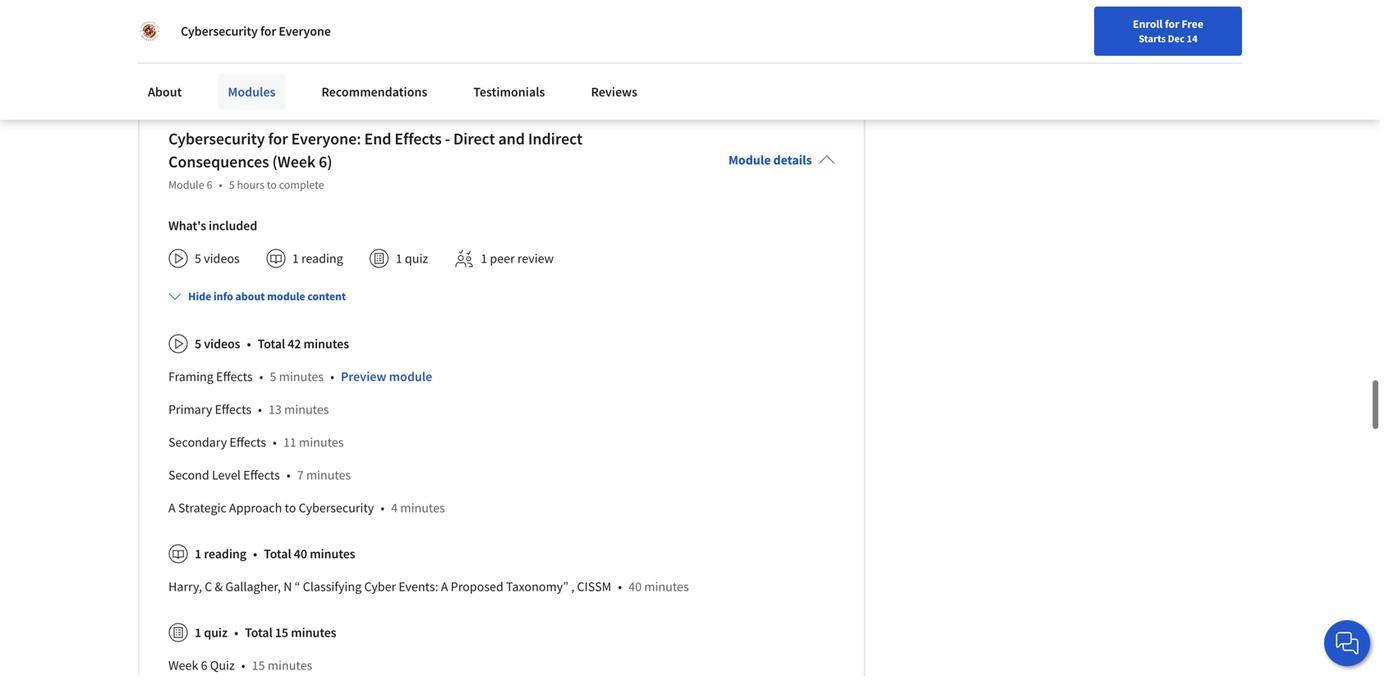 Task type: vqa. For each thing, say whether or not it's contained in the screenshot.
the bottommost more
no



Task type: describe. For each thing, give the bounding box(es) containing it.
for for everyone:
[[268, 129, 288, 149]]

a strategic approach to cybersecurity • 4 minutes
[[168, 500, 445, 517]]

hide info about module content button
[[162, 282, 353, 312]]

reading inside hide info about module content 'region'
[[204, 546, 246, 563]]

end
[[364, 129, 391, 149]]

"
[[295, 579, 300, 596]]

week 6 quiz • 15 minutes
[[168, 658, 312, 675]]

consequences
[[168, 152, 269, 172]]

reviews link
[[581, 74, 647, 110]]

minutes down • total 42 minutes
[[279, 369, 324, 385]]

week for week 5 quiz
[[168, 54, 198, 70]]

effects for secondary effects • 11 minutes
[[230, 435, 266, 451]]

0 vertical spatial 15
[[275, 625, 288, 642]]

minutes right 4
[[400, 500, 445, 517]]

• right 'cissm'
[[618, 579, 622, 596]]

• total 42 minutes
[[247, 336, 349, 353]]

0 horizontal spatial 10
[[252, 54, 265, 70]]

module details
[[728, 152, 812, 169]]

peer
[[490, 251, 515, 267]]

module inside hide info about module content dropdown button
[[267, 289, 305, 304]]

n
[[283, 579, 292, 596]]

primary
[[168, 402, 212, 418]]

5 videos inside hide info about module content 'region'
[[195, 336, 240, 353]]

14
[[1187, 32, 1198, 45]]

content
[[307, 289, 346, 304]]

hours
[[237, 178, 264, 192]]

taxonomy"
[[506, 579, 568, 596]]

quiz for 1 reading
[[204, 625, 228, 642]]

cyber
[[364, 579, 396, 596]]

• up week 6 quiz • 15 minutes
[[234, 625, 238, 642]]

0 vertical spatial a
[[168, 500, 176, 517]]

english
[[1065, 18, 1105, 35]]

module inside hide info about module content 'region'
[[389, 369, 432, 385]]

minutes down "
[[291, 625, 336, 642]]

secondary
[[168, 435, 227, 451]]

week for week 6 quiz
[[168, 658, 198, 675]]

details
[[773, 152, 812, 169]]

minutes right 'cissm'
[[644, 579, 689, 596]]

info
[[213, 289, 233, 304]]

included
[[209, 218, 257, 234]]

1 horizontal spatial reading
[[301, 251, 343, 267]]

to inside cybersecurity for everyone: end effects - direct and indirect consequences (week 6) module 6 • 5 hours to complete
[[267, 178, 277, 192]]

direct
[[453, 129, 495, 149]]

second
[[168, 468, 209, 484]]

1 vertical spatial 15
[[252, 658, 265, 675]]

hide
[[188, 289, 211, 304]]

• total 10 minutes
[[234, 21, 336, 37]]

total for total 10 minutes
[[245, 21, 272, 37]]

,
[[571, 579, 574, 596]]

• down • total 15 minutes
[[241, 658, 245, 675]]

1 quiz for cybersecurity for everyone
[[195, 21, 228, 37]]

• up primary effects • 13 minutes at the bottom of page
[[259, 369, 263, 385]]

1 reading inside hide info about module content 'region'
[[195, 546, 246, 563]]

-
[[445, 129, 450, 149]]

videos inside hide info about module content 'region'
[[204, 336, 240, 353]]

hide info about module content region
[[168, 321, 835, 677]]

13
[[269, 402, 282, 418]]

minutes down • total 15 minutes
[[268, 658, 312, 675]]

everyone
[[279, 23, 331, 39]]

total for total 40 minutes
[[264, 546, 291, 563]]

minutes up week 5 quiz • 10 minutes in the top left of the page
[[291, 21, 336, 37]]

everyone:
[[291, 129, 361, 149]]

testimonials
[[473, 84, 545, 100]]

and
[[498, 129, 525, 149]]

free
[[1182, 16, 1203, 31]]

quiz for cybersecurity for everyone
[[204, 21, 228, 37]]

• left 42
[[247, 336, 251, 353]]

• left 13
[[258, 402, 262, 418]]

second level effects • 7 minutes
[[168, 468, 351, 484]]

dec
[[1168, 32, 1185, 45]]

• total 40 minutes
[[253, 546, 355, 563]]

7
[[297, 468, 304, 484]]

recommendations link
[[312, 74, 437, 110]]

harry, c & gallagher, n " classifying cyber events: a proposed taxonomy" , cissm • 40 minutes
[[168, 579, 689, 596]]

effects for primary effects • 13 minutes
[[215, 402, 251, 418]]

c
[[205, 579, 212, 596]]

minutes right 13
[[284, 402, 329, 418]]

effects inside cybersecurity for everyone: end effects - direct and indirect consequences (week 6) module 6 • 5 hours to complete
[[394, 129, 442, 149]]

level
[[212, 468, 241, 484]]

enroll
[[1133, 16, 1163, 31]]

1 horizontal spatial module
[[728, 152, 771, 169]]

1 horizontal spatial 10
[[275, 21, 288, 37]]

quiz for week 6 quiz
[[210, 658, 235, 675]]

1 horizontal spatial 40
[[628, 579, 642, 596]]

5 inside cybersecurity for everyone: end effects - direct and indirect consequences (week 6) module 6 • 5 hours to complete
[[229, 178, 235, 192]]

• up week 5 quiz • 10 minutes in the top left of the page
[[234, 21, 238, 37]]

cybersecurity for everyone
[[181, 23, 331, 39]]

42
[[288, 336, 301, 353]]

starts
[[1139, 32, 1166, 45]]

enroll for free starts dec 14
[[1133, 16, 1203, 45]]

• total 15 minutes
[[234, 625, 336, 642]]



Task type: locate. For each thing, give the bounding box(es) containing it.
1 vertical spatial 6
[[201, 658, 207, 675]]

0 horizontal spatial 40
[[294, 546, 307, 563]]

events:
[[399, 579, 438, 596]]

2 vertical spatial 1 quiz
[[195, 625, 228, 642]]

0 horizontal spatial module
[[267, 289, 305, 304]]

english button
[[1035, 0, 1134, 53]]

effects for framing effects • 5 minutes • preview module
[[216, 369, 253, 385]]

0 horizontal spatial 15
[[252, 658, 265, 675]]

what's included
[[168, 218, 257, 234]]

a left strategic
[[168, 500, 176, 517]]

cybersecurity inside cybersecurity for everyone: end effects - direct and indirect consequences (week 6) module 6 • 5 hours to complete
[[168, 129, 265, 149]]

total for total 42 minutes
[[258, 336, 285, 353]]

1 vertical spatial quiz
[[210, 658, 235, 675]]

for for everyone
[[260, 23, 276, 39]]

5 videos
[[195, 251, 240, 267], [195, 336, 240, 353]]

1 vertical spatial quiz
[[405, 251, 428, 267]]

0 horizontal spatial module
[[168, 178, 204, 192]]

1 button
[[1145, 11, 1191, 50]]

reading up &
[[204, 546, 246, 563]]

preview
[[341, 369, 386, 385]]

gallagher,
[[225, 579, 281, 596]]

6)
[[319, 152, 332, 172]]

about
[[235, 289, 265, 304]]

1 vertical spatial 40
[[628, 579, 642, 596]]

• inside cybersecurity for everyone: end effects - direct and indirect consequences (week 6) module 6 • 5 hours to complete
[[219, 178, 222, 192]]

0 horizontal spatial 1 reading
[[195, 546, 246, 563]]

module inside cybersecurity for everyone: end effects - direct and indirect consequences (week 6) module 6 • 5 hours to complete
[[168, 178, 204, 192]]

cybersecurity up week 5 quiz • 10 minutes in the top left of the page
[[181, 23, 258, 39]]

0 horizontal spatial reading
[[204, 546, 246, 563]]

1 vertical spatial module
[[168, 178, 204, 192]]

testimonials link
[[464, 74, 555, 110]]

cybersecurity for everyone:
[[168, 129, 265, 149]]

cybersecurity for everyone: end effects - direct and indirect consequences (week 6) module 6 • 5 hours to complete
[[168, 129, 582, 192]]

total for total 15 minutes
[[245, 625, 272, 642]]

quiz for week 5 quiz
[[210, 54, 235, 70]]

0 vertical spatial module
[[267, 289, 305, 304]]

10 down 'cybersecurity for everyone'
[[252, 54, 265, 70]]

about link
[[138, 74, 192, 110]]

6 down the consequences
[[207, 178, 212, 192]]

5 videos up framing
[[195, 336, 240, 353]]

cybersecurity inside hide info about module content 'region'
[[299, 500, 374, 517]]

what's
[[168, 218, 206, 234]]

to right hours
[[267, 178, 277, 192]]

5 videos down the what's included
[[195, 251, 240, 267]]

1 vertical spatial videos
[[204, 336, 240, 353]]

0 vertical spatial videos
[[204, 251, 240, 267]]

module
[[728, 152, 771, 169], [168, 178, 204, 192]]

1 vertical spatial to
[[285, 500, 296, 517]]

about
[[148, 84, 182, 100]]

reading up content
[[301, 251, 343, 267]]

1 reading up content
[[292, 251, 343, 267]]

info about module content element
[[162, 275, 835, 677]]

• left 4
[[381, 500, 385, 517]]

videos
[[204, 251, 240, 267], [204, 336, 240, 353]]

cybersecurity down 7
[[299, 500, 374, 517]]

0 vertical spatial reading
[[301, 251, 343, 267]]

a right events: in the left bottom of the page
[[441, 579, 448, 596]]

6
[[207, 178, 212, 192], [201, 658, 207, 675]]

for
[[1165, 16, 1179, 31], [260, 23, 276, 39], [268, 129, 288, 149]]

• left 11
[[273, 435, 277, 451]]

preview module link
[[341, 369, 432, 385]]

to inside hide info about module content 'region'
[[285, 500, 296, 517]]

1 vertical spatial 1 quiz
[[396, 251, 428, 267]]

module left details
[[728, 152, 771, 169]]

0 horizontal spatial to
[[267, 178, 277, 192]]

40 up "
[[294, 546, 307, 563]]

effects down primary effects • 13 minutes at the bottom of page
[[230, 435, 266, 451]]

approach
[[229, 500, 282, 517]]

2 vertical spatial quiz
[[204, 625, 228, 642]]

0 vertical spatial 10
[[275, 21, 288, 37]]

secondary effects • 11 minutes
[[168, 435, 344, 451]]

recommendations
[[321, 84, 427, 100]]

1 videos from the top
[[204, 251, 240, 267]]

for up (week at the left
[[268, 129, 288, 149]]

complete
[[279, 178, 324, 192]]

total up week 5 quiz • 10 minutes in the top left of the page
[[245, 21, 272, 37]]

minutes
[[291, 21, 336, 37], [268, 54, 312, 70], [304, 336, 349, 353], [279, 369, 324, 385], [284, 402, 329, 418], [299, 435, 344, 451], [306, 468, 351, 484], [400, 500, 445, 517], [310, 546, 355, 563], [644, 579, 689, 596], [291, 625, 336, 642], [268, 658, 312, 675]]

quiz down • total 15 minutes
[[210, 658, 235, 675]]

0 vertical spatial 1 reading
[[292, 251, 343, 267]]

module
[[267, 289, 305, 304], [389, 369, 432, 385]]

cybersecurity
[[181, 23, 258, 39], [168, 129, 265, 149], [299, 500, 374, 517]]

&
[[215, 579, 223, 596]]

minutes right 11
[[299, 435, 344, 451]]

• left preview
[[330, 369, 334, 385]]

6 inside hide info about module content 'region'
[[201, 658, 207, 675]]

10
[[275, 21, 288, 37], [252, 54, 265, 70]]

1 peer review
[[481, 251, 554, 267]]

indirect
[[528, 129, 582, 149]]

cybersecurity up the consequences
[[168, 129, 265, 149]]

1 vertical spatial week
[[168, 658, 198, 675]]

• left 7
[[286, 468, 290, 484]]

week up the "about" link
[[168, 54, 198, 70]]

15
[[275, 625, 288, 642], [252, 658, 265, 675]]

0 vertical spatial 6
[[207, 178, 212, 192]]

1 reading up &
[[195, 546, 246, 563]]

quiz up modules
[[210, 54, 235, 70]]

6 inside cybersecurity for everyone: end effects - direct and indirect consequences (week 6) module 6 • 5 hours to complete
[[207, 178, 212, 192]]

for inside cybersecurity for everyone: end effects - direct and indirect consequences (week 6) module 6 • 5 hours to complete
[[268, 129, 288, 149]]

1 inside button
[[1173, 13, 1178, 26]]

cybersecurity for everyone
[[181, 23, 258, 39]]

5
[[201, 54, 207, 70], [229, 178, 235, 192], [195, 251, 201, 267], [195, 336, 201, 353], [270, 369, 276, 385]]

minutes right 42
[[304, 336, 349, 353]]

primary effects • 13 minutes
[[168, 402, 329, 418]]

1 vertical spatial module
[[389, 369, 432, 385]]

0 vertical spatial 1 quiz
[[195, 21, 228, 37]]

videos down the what's included
[[204, 251, 240, 267]]

1
[[1173, 13, 1178, 26], [195, 21, 201, 37], [292, 251, 299, 267], [396, 251, 402, 267], [481, 251, 487, 267], [195, 546, 201, 563], [195, 625, 201, 642]]

week
[[168, 54, 198, 70], [168, 658, 198, 675]]

1 vertical spatial a
[[441, 579, 448, 596]]

effects down secondary effects • 11 minutes
[[243, 468, 280, 484]]

0 vertical spatial 5 videos
[[195, 251, 240, 267]]

for for free
[[1165, 16, 1179, 31]]

total up week 6 quiz • 15 minutes
[[245, 625, 272, 642]]

effects up primary effects • 13 minutes at the bottom of page
[[216, 369, 253, 385]]

0 vertical spatial to
[[267, 178, 277, 192]]

modules
[[228, 84, 275, 100]]

1 vertical spatial 10
[[252, 54, 265, 70]]

for left everyone at the top left
[[260, 23, 276, 39]]

1 reading
[[292, 251, 343, 267], [195, 546, 246, 563]]

None search field
[[234, 10, 628, 43]]

to right approach
[[285, 500, 296, 517]]

minutes down • total 10 minutes
[[268, 54, 312, 70]]

1 5 videos from the top
[[195, 251, 240, 267]]

1 quiz
[[195, 21, 228, 37], [396, 251, 428, 267], [195, 625, 228, 642]]

0 vertical spatial quiz
[[210, 54, 235, 70]]

effects left -
[[394, 129, 442, 149]]

1 horizontal spatial 1 reading
[[292, 251, 343, 267]]

modules link
[[218, 74, 285, 110]]

1 horizontal spatial module
[[389, 369, 432, 385]]

10 up week 5 quiz • 10 minutes in the top left of the page
[[275, 21, 288, 37]]

1 quiz from the top
[[210, 54, 235, 70]]

reviews
[[591, 84, 637, 100]]

harry,
[[168, 579, 202, 596]]

1 quiz inside hide info about module content 'region'
[[195, 625, 228, 642]]

11
[[283, 435, 296, 451]]

week 5 quiz • 10 minutes
[[168, 54, 312, 70]]

1 vertical spatial 5 videos
[[195, 336, 240, 353]]

proposed
[[451, 579, 503, 596]]

for up dec
[[1165, 16, 1179, 31]]

1 vertical spatial reading
[[204, 546, 246, 563]]

cissm
[[577, 579, 611, 596]]

• up the modules link
[[241, 54, 245, 70]]

module right preview
[[389, 369, 432, 385]]

2 5 videos from the top
[[195, 336, 240, 353]]

a
[[168, 500, 176, 517], [441, 579, 448, 596]]

1 vertical spatial 1 reading
[[195, 546, 246, 563]]

strategic
[[178, 500, 227, 517]]

2 videos from the top
[[204, 336, 240, 353]]

1 horizontal spatial 15
[[275, 625, 288, 642]]

effects up secondary effects • 11 minutes
[[215, 402, 251, 418]]

videos up framing
[[204, 336, 240, 353]]

minutes up classifying on the left bottom of page
[[310, 546, 355, 563]]

quiz inside hide info about module content 'region'
[[210, 658, 235, 675]]

6 down c
[[201, 658, 207, 675]]

(week
[[272, 152, 316, 172]]

• down the consequences
[[219, 178, 222, 192]]

40 right 'cissm'
[[628, 579, 642, 596]]

to
[[267, 178, 277, 192], [285, 500, 296, 517]]

40
[[294, 546, 307, 563], [628, 579, 642, 596]]

15 down • total 15 minutes
[[252, 658, 265, 675]]

module down the consequences
[[168, 178, 204, 192]]

15 down n on the left of the page
[[275, 625, 288, 642]]

total up n on the left of the page
[[264, 546, 291, 563]]

review
[[517, 251, 554, 267]]

0 vertical spatial 40
[[294, 546, 307, 563]]

module right about
[[267, 289, 305, 304]]

quiz
[[210, 54, 235, 70], [210, 658, 235, 675]]

0 vertical spatial module
[[728, 152, 771, 169]]

chat with us image
[[1334, 631, 1360, 657]]

1 week from the top
[[168, 54, 198, 70]]

0 horizontal spatial a
[[168, 500, 176, 517]]

hide info about module content
[[188, 289, 346, 304]]

0 vertical spatial week
[[168, 54, 198, 70]]

framing effects • 5 minutes • preview module
[[168, 369, 432, 385]]

1 horizontal spatial a
[[441, 579, 448, 596]]

0 vertical spatial cybersecurity
[[181, 23, 258, 39]]

• up gallagher,
[[253, 546, 257, 563]]

1 vertical spatial cybersecurity
[[168, 129, 265, 149]]

minutes right 7
[[306, 468, 351, 484]]

total left 42
[[258, 336, 285, 353]]

for inside enroll for free starts dec 14
[[1165, 16, 1179, 31]]

week down harry,
[[168, 658, 198, 675]]

4
[[391, 500, 398, 517]]

1 horizontal spatial to
[[285, 500, 296, 517]]

framing
[[168, 369, 213, 385]]

2 week from the top
[[168, 658, 198, 675]]

classifying
[[303, 579, 362, 596]]

1 quiz for 1 reading
[[195, 625, 228, 642]]

2 quiz from the top
[[210, 658, 235, 675]]

week inside hide info about module content 'region'
[[168, 658, 198, 675]]

university of maryland, college park image
[[138, 20, 161, 43]]

quiz inside hide info about module content 'region'
[[204, 625, 228, 642]]

quiz
[[204, 21, 228, 37], [405, 251, 428, 267], [204, 625, 228, 642]]

2 vertical spatial cybersecurity
[[299, 500, 374, 517]]

show notifications image
[[1158, 21, 1178, 40]]

0 vertical spatial quiz
[[204, 21, 228, 37]]



